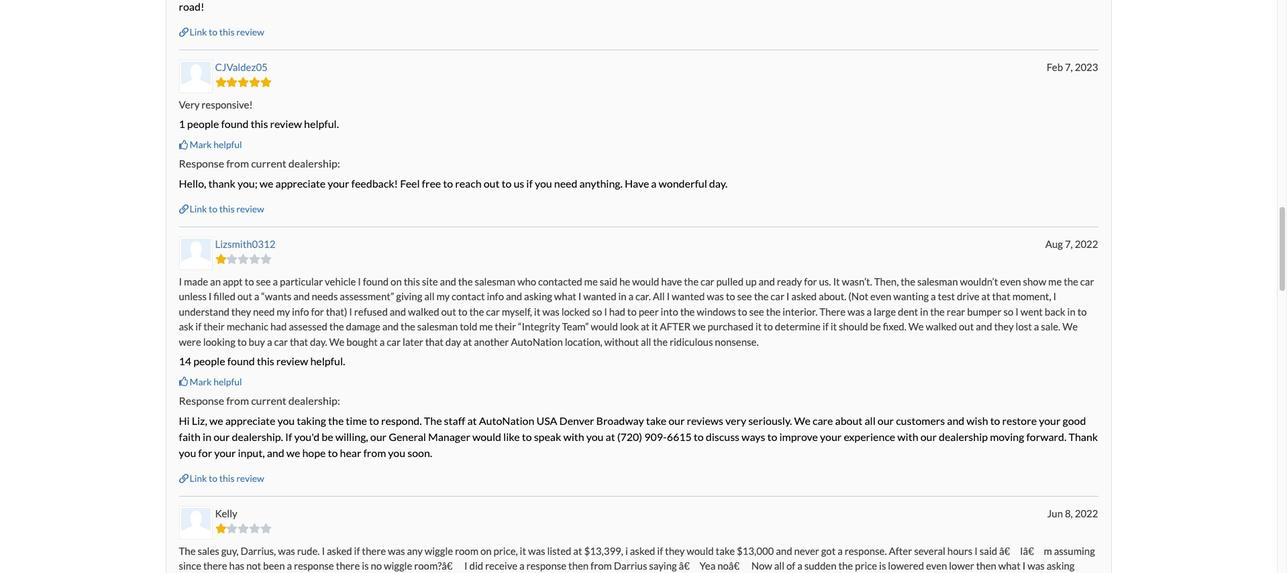 Task type: vqa. For each thing, say whether or not it's contained in the screenshot.
hp inside 87,341 mi 155 hp 2L I4
no



Task type: locate. For each thing, give the bounding box(es) containing it.
our up experience
[[878, 414, 894, 427]]

1 vertical spatial link to this review button
[[179, 203, 264, 216]]

day. down assessed at the left bottom of page
[[310, 336, 327, 348]]

1 dealership: from the top
[[288, 157, 340, 170]]

1 link to this review from the top
[[190, 26, 264, 38]]

wanted up 'locked' at left bottom
[[583, 291, 616, 303]]

found down responsive!
[[221, 118, 249, 130]]

1 vertical spatial had
[[270, 321, 287, 333]]

thumbs up image
[[179, 140, 188, 149]]

asked
[[791, 291, 817, 303], [327, 545, 352, 557], [630, 545, 655, 557]]

we inside i made an appt to see a particular vehicle i found on this site and the salesman who contacted me said he would have the car pulled up and ready for us. it wasn't. then, the salesman wouldn't even show me the car unless i filled out a "wants and needs assessment" giving all my contact info and asking what i wanted in a car. all i wanted was to see the car i asked about. (not even wanting a test drive at that moment, i understand they need my info for that) i refused and walked out to the car myself, it was locked so i had to peer into the windows to see the interior. there was a large dent in the rear bumper so i went back in to ask if their mechanic had assessed the damage and the salesman told me their "integrity team" would look at it after we purchased it to determine if it should be fixed. we walked out and they lost a sale. we were looking to buy a car that day. we bought a car later that day at another autonation location, without all the ridiculous nonsense.
[[693, 321, 706, 333]]

the left time
[[328, 414, 344, 427]]

1 vertical spatial for
[[311, 306, 324, 318]]

dealership: for your
[[288, 157, 340, 170]]

they
[[231, 306, 251, 318], [994, 321, 1014, 333], [665, 545, 685, 557]]

2 response from the top
[[179, 394, 224, 407]]

0 vertical spatial link to this review button
[[179, 26, 264, 39]]

we
[[908, 321, 924, 333], [1062, 321, 1078, 333], [329, 336, 345, 348], [794, 414, 811, 427]]

another
[[474, 336, 509, 348]]

so right 'locked' at left bottom
[[592, 306, 602, 318]]

1 horizontal spatial be
[[870, 321, 881, 333]]

1 mark helpful button from the top
[[179, 138, 242, 152]]

2 link image from the top
[[179, 205, 188, 214]]

0 vertical spatial 7,
[[1065, 61, 1073, 73]]

0 vertical spatial my
[[436, 291, 450, 303]]

1 vertical spatial response
[[179, 394, 224, 407]]

2 link from the top
[[190, 203, 207, 215]]

from up dealership.
[[226, 394, 249, 407]]

helpful. for 1 people found this review helpful.
[[304, 118, 339, 130]]

saying
[[649, 560, 677, 572]]

i left did
[[464, 560, 467, 572]]

0 vertical spatial they
[[231, 306, 251, 318]]

discuss
[[706, 431, 739, 443]]

2 dealership: from the top
[[288, 394, 340, 407]]

1 horizontal spatial response
[[526, 560, 566, 572]]

wasn't.
[[842, 276, 872, 288]]

us.
[[819, 276, 831, 288]]

0 vertical spatial info
[[487, 291, 504, 303]]

info up the myself,
[[487, 291, 504, 303]]

found for 1 people found this review helpful.
[[221, 118, 249, 130]]

mark helpful
[[190, 139, 242, 150], [190, 376, 242, 388]]

2 horizontal spatial there
[[362, 545, 386, 557]]

1 vertical spatial people
[[193, 355, 225, 368]]

response from current dealership:
[[179, 157, 340, 170], [179, 394, 340, 407]]

0 horizontal spatial day.
[[310, 336, 327, 348]]

2023
[[1075, 61, 1098, 73]]

even left show
[[1000, 276, 1021, 288]]

after
[[660, 321, 691, 333]]

a left car.
[[628, 291, 634, 303]]

1 response from current dealership: from the top
[[179, 157, 340, 170]]

my
[[436, 291, 450, 303], [277, 306, 290, 318]]

was down âiâm
[[1027, 560, 1045, 572]]

be
[[870, 321, 881, 333], [322, 431, 333, 443]]

1 vertical spatial the
[[179, 545, 196, 557]]

response up hello,
[[179, 157, 224, 170]]

1 vertical spatial autonation
[[479, 414, 534, 427]]

0 vertical spatial walked
[[408, 306, 439, 318]]

0 horizontal spatial for
[[198, 447, 212, 459]]

you;
[[237, 177, 257, 190]]

link image up cjvaldez05 icon
[[179, 28, 188, 37]]

0 horizontal spatial said
[[600, 276, 617, 288]]

1 vertical spatial walked
[[926, 321, 957, 333]]

info
[[487, 291, 504, 303], [292, 306, 309, 318]]

0 vertical spatial on
[[391, 276, 402, 288]]

pulled
[[716, 276, 744, 288]]

this up the cjvaldez05
[[219, 26, 235, 38]]

0 vertical spatial mark helpful
[[190, 139, 242, 150]]

they up saying
[[665, 545, 685, 557]]

1 vertical spatial info
[[292, 306, 309, 318]]

link image
[[179, 28, 188, 37], [179, 205, 188, 214]]

to left buy
[[237, 336, 247, 348]]

ready
[[777, 276, 802, 288]]

2 horizontal spatial for
[[804, 276, 817, 288]]

1 mark helpful from the top
[[190, 139, 242, 150]]

said inside i made an appt to see a particular vehicle i found on this site and the salesman who contacted me said he would have the car pulled up and ready for us. it wasn't. then, the salesman wouldn't even show me the car unless i filled out a "wants and needs assessment" giving all my contact info and asking what i wanted in a car. all i wanted was to see the car i asked about. (not even wanting a test drive at that moment, i understand they need my info for that) i refused and walked out to the car myself, it was locked so i had to peer into the windows to see the interior. there was a large dent in the rear bumper so i went back in to ask if their mechanic had assessed the damage and the salesman told me their "integrity team" would look at it after we purchased it to determine if it should be fixed. we walked out and they lost a sale. we were looking to buy a car that day. we bought a car later that day at another autonation location, without all the ridiculous nonsense.
[[600, 276, 617, 288]]

need inside i made an appt to see a particular vehicle i found on this site and the salesman who contacted me said he would have the car pulled up and ready for us. it wasn't. then, the salesman wouldn't even show me the car unless i filled out a "wants and needs assessment" giving all my contact info and asking what i wanted in a car. all i wanted was to see the car i asked about. (not even wanting a test drive at that moment, i understand they need my info for that) i refused and walked out to the car myself, it was locked so i had to peer into the windows to see the interior. there was a large dent in the rear bumper so i went back in to ask if their mechanic had assessed the damage and the salesman told me their "integrity team" would look at it after we purchased it to determine if it should be fixed. we walked out and they lost a sale. we were looking to buy a car that day. we bought a car later that day at another autonation location, without all the ridiculous nonsense.
[[253, 306, 275, 318]]

1 vertical spatial day.
[[310, 336, 327, 348]]

the sales guy, darrius, was rude. i asked if there   was any wiggle room on price, it was listed at   $13,399, i asked if they would take $13,000 and   never got a response. after several hours i said   âiâm assuming since there has not been a   response there is no wiggle room?â i did receive a   response then from darrius saying âyea noâ now   all of a sudden the price is lowered even lower   then what i was askin
[[179, 545, 1095, 574]]

unless
[[179, 291, 207, 303]]

0 vertical spatial said
[[600, 276, 617, 288]]

been
[[263, 560, 285, 572]]

1 link to this review button from the top
[[179, 26, 264, 39]]

2 then from the left
[[976, 560, 996, 572]]

even
[[1000, 276, 1021, 288], [870, 291, 891, 303], [926, 560, 947, 572]]

1 then from the left
[[568, 560, 589, 572]]

broadway
[[596, 414, 644, 427]]

1 horizontal spatial asked
[[630, 545, 655, 557]]

i down the ready
[[786, 291, 789, 303]]

1 vertical spatial they
[[994, 321, 1014, 333]]

1 vertical spatial wiggle
[[384, 560, 412, 572]]

time
[[346, 414, 367, 427]]

even up large on the right of page
[[870, 291, 891, 303]]

link right link icon
[[190, 473, 207, 485]]

at
[[981, 291, 990, 303], [641, 321, 650, 333], [463, 336, 472, 348], [467, 414, 477, 427], [606, 431, 615, 443], [573, 545, 582, 557]]

0 horizontal spatial wanted
[[583, 291, 616, 303]]

a left the test
[[931, 291, 936, 303]]

0 vertical spatial autonation
[[511, 336, 563, 348]]

said inside the sales guy, darrius, was rude. i asked if there   was any wiggle room on price, it was listed at   $13,399, i asked if they would take $13,000 and   never got a response. after several hours i said   âiâm assuming since there has not been a   response there is no wiggle room?â i did receive a   response then from darrius saying âyea noâ now   all of a sudden the price is lowered even lower   then what i was askin
[[980, 545, 997, 557]]

vehicle
[[325, 276, 356, 288]]

from right 'hear'
[[363, 447, 386, 459]]

1 horizontal spatial what
[[998, 560, 1020, 572]]

response
[[179, 157, 224, 170], [179, 394, 224, 407]]

âyea
[[679, 560, 715, 572]]

from
[[226, 157, 249, 170], [226, 394, 249, 407], [363, 447, 386, 459], [591, 560, 612, 572]]

1 mark from the top
[[190, 139, 212, 150]]

all right without
[[641, 336, 651, 348]]

1 is from the left
[[362, 560, 369, 572]]

mark for 1
[[190, 139, 212, 150]]

2 mark from the top
[[190, 376, 212, 388]]

2022
[[1075, 238, 1098, 250], [1075, 508, 1098, 520]]

link image for 1's link to this review button
[[179, 205, 188, 214]]

mechanic
[[227, 321, 268, 333]]

about.
[[819, 291, 846, 303]]

2 link to this review from the top
[[190, 203, 264, 215]]

0 vertical spatial 2022
[[1075, 238, 1098, 250]]

link to this review button for 1
[[179, 203, 264, 216]]

would inside the sales guy, darrius, was rude. i asked if there   was any wiggle room on price, it was listed at   $13,399, i asked if they would take $13,000 and   never got a response. after several hours i said   âiâm assuming since there has not been a   response there is no wiggle room?â i did receive a   response then from darrius saying âyea noâ now   all of a sudden the price is lowered even lower   then what i was askin
[[687, 545, 714, 557]]

0 vertical spatial response
[[179, 157, 224, 170]]

0 horizontal spatial the
[[179, 545, 196, 557]]

2 link to this review button from the top
[[179, 203, 264, 216]]

link image down hello,
[[179, 205, 188, 214]]

0 horizontal spatial info
[[292, 306, 309, 318]]

people for 14
[[193, 355, 225, 368]]

i right that) at left
[[349, 306, 352, 318]]

2 wanted from the left
[[672, 291, 705, 303]]

team"
[[562, 321, 589, 333]]

1 with from the left
[[563, 431, 584, 443]]

autonation up like
[[479, 414, 534, 427]]

so left went
[[1003, 306, 1013, 318]]

link image
[[179, 474, 188, 484]]

nonsense.
[[715, 336, 759, 348]]

take inside the hi liz, we appreciate you taking the time to respond. the staff at autonation usa denver broadway take our reviews very seriously. we care about all our customers and wish to restore your good faith in our dealership. if you'd be willing, our general manager would like to speak with you at (720) 909-6615 to discuss ways to improve your experience with our dealership moving forward. thank you for your input, and we hope to hear from you soon.
[[646, 414, 666, 427]]

and down refused
[[382, 321, 399, 333]]

in down he at the left of page
[[618, 291, 626, 303]]

autonation down "integrity
[[511, 336, 563, 348]]

1 helpful from the top
[[213, 139, 242, 150]]

you right us
[[535, 177, 552, 190]]

the left 'price'
[[838, 560, 853, 572]]

helpful for we
[[213, 376, 242, 388]]

0 vertical spatial link image
[[179, 28, 188, 37]]

0 horizontal spatial they
[[231, 306, 251, 318]]

dent
[[898, 306, 918, 318]]

1 vertical spatial dealership:
[[288, 394, 340, 407]]

the inside the sales guy, darrius, was rude. i asked if there   was any wiggle room on price, it was listed at   $13,399, i asked if they would take $13,000 and   never got a response. after several hours i said   âiâm assuming since there has not been a   response there is no wiggle room?â i did receive a   response then from darrius saying âyea noâ now   all of a sudden the price is lowered even lower   then what i was askin
[[838, 560, 853, 572]]

a right receive
[[519, 560, 524, 572]]

take up noâ
[[716, 545, 735, 557]]

moment,
[[1012, 291, 1051, 303]]

0 vertical spatial what
[[554, 291, 576, 303]]

jun
[[1047, 508, 1063, 520]]

7, right feb
[[1065, 61, 1073, 73]]

in
[[618, 291, 626, 303], [920, 306, 928, 318], [1067, 306, 1076, 318], [203, 431, 211, 443]]

(720)
[[617, 431, 642, 443]]

their up looking
[[203, 321, 225, 333]]

all inside the sales guy, darrius, was rude. i asked if there   was any wiggle room on price, it was listed at   $13,399, i asked if they would take $13,000 and   never got a response. after several hours i said   âiâm assuming since there has not been a   response there is no wiggle room?â i did receive a   response then from darrius saying âyea noâ now   all of a sudden the price is lowered even lower   then what i was askin
[[774, 560, 784, 572]]

then,
[[874, 276, 899, 288]]

the
[[424, 414, 442, 427], [179, 545, 196, 557]]

0 horizontal spatial with
[[563, 431, 584, 443]]

to up purchased
[[738, 306, 747, 318]]

to left 'hear'
[[328, 447, 338, 459]]

2 helpful from the top
[[213, 376, 242, 388]]

0 horizontal spatial take
[[646, 414, 666, 427]]

it
[[534, 306, 540, 318], [652, 321, 658, 333], [755, 321, 762, 333], [830, 321, 837, 333], [520, 545, 526, 557]]

(not
[[848, 291, 868, 303]]

all
[[653, 291, 665, 303]]

wiggle up room?â
[[425, 545, 453, 557]]

that left day
[[425, 336, 443, 348]]

walked down rear
[[926, 321, 957, 333]]

thumbs up image
[[179, 377, 188, 387]]

0 vertical spatial even
[[1000, 276, 1021, 288]]

day
[[445, 336, 461, 348]]

sales
[[198, 545, 219, 557]]

0 vertical spatial dealership:
[[288, 157, 340, 170]]

1 current from the top
[[251, 157, 286, 170]]

2022 right the aug
[[1075, 238, 1098, 250]]

on
[[391, 276, 402, 288], [480, 545, 492, 557]]

2 their from the left
[[495, 321, 516, 333]]

0 horizontal spatial their
[[203, 321, 225, 333]]

star image
[[226, 77, 238, 87], [238, 77, 249, 87], [249, 77, 260, 87], [260, 77, 272, 87], [238, 254, 249, 264], [215, 524, 226, 534], [226, 524, 238, 534], [238, 524, 249, 534], [260, 524, 272, 534]]

the inside the sales guy, darrius, was rude. i asked if there   was any wiggle room on price, it was listed at   $13,399, i asked if they would take $13,000 and   never got a response. after several hours i said   âiâm assuming since there has not been a   response there is no wiggle room?â i did receive a   response then from darrius saying âyea noâ now   all of a sudden the price is lowered even lower   then what i was askin
[[179, 545, 196, 557]]

needs
[[312, 291, 338, 303]]

me
[[584, 276, 598, 288], [1048, 276, 1062, 288], [479, 321, 493, 333]]

to left us
[[502, 177, 512, 190]]

told
[[460, 321, 477, 333]]

be right you'd
[[322, 431, 333, 443]]

in right faith
[[203, 431, 211, 443]]

wiggle right no
[[384, 560, 412, 572]]

then right 'lower'
[[976, 560, 996, 572]]

on inside the sales guy, darrius, was rude. i asked if there   was any wiggle room on price, it was listed at   $13,399, i asked if they would take $13,000 and   never got a response. after several hours i said   âiâm assuming since there has not been a   response there is no wiggle room?â i did receive a   response then from darrius saying âyea noâ now   all of a sudden the price is lowered even lower   then what i was askin
[[480, 545, 492, 557]]

care
[[813, 414, 833, 427]]

see up purchased
[[749, 306, 764, 318]]

your down "care"
[[820, 431, 842, 443]]

that)
[[326, 306, 347, 318]]

i
[[625, 545, 628, 557]]

guy,
[[221, 545, 239, 557]]

0 vertical spatial the
[[424, 414, 442, 427]]

3 link to this review button from the top
[[179, 472, 264, 486]]

hello, thank you; we appreciate your feedback! feel free to reach out to us if you need anything. have a wonderful day.
[[179, 177, 728, 190]]

2 response from current dealership: from the top
[[179, 394, 340, 407]]

this
[[219, 26, 235, 38], [251, 118, 268, 130], [219, 203, 235, 215], [404, 276, 420, 288], [257, 355, 274, 368], [219, 473, 235, 485]]

i left went
[[1015, 306, 1018, 318]]

1 vertical spatial response from current dealership:
[[179, 394, 340, 407]]

they inside the sales guy, darrius, was rude. i asked if there   was any wiggle room on price, it was listed at   $13,399, i asked if they would take $13,000 and   never got a response. after several hours i said   âiâm assuming since there has not been a   response there is no wiggle room?â i did receive a   response then from darrius saying âyea noâ now   all of a sudden the price is lowered even lower   then what i was askin
[[665, 545, 685, 557]]

have
[[625, 177, 649, 190]]

me right the contacted
[[584, 276, 598, 288]]

said
[[600, 276, 617, 288], [980, 545, 997, 557]]

this down buy
[[257, 355, 274, 368]]

0 vertical spatial link
[[190, 26, 207, 38]]

for down faith
[[198, 447, 212, 459]]

0 vertical spatial be
[[870, 321, 881, 333]]

and down 'bumper'
[[976, 321, 992, 333]]

1 horizontal spatial the
[[424, 414, 442, 427]]

day.
[[709, 177, 728, 190], [310, 336, 327, 348]]

1 vertical spatial 2022
[[1075, 508, 1098, 520]]

take inside the sales guy, darrius, was rude. i asked if there   was any wiggle room on price, it was listed at   $13,399, i asked if they would take $13,000 and   never got a response. after several hours i said   âiâm assuming since there has not been a   response there is no wiggle room?â i did receive a   response then from darrius saying âyea noâ now   all of a sudden the price is lowered even lower   then what i was askin
[[716, 545, 735, 557]]

2 2022 from the top
[[1075, 508, 1098, 520]]

link up cjvaldez05 icon
[[190, 26, 207, 38]]

this up giving
[[404, 276, 420, 288]]

1 vertical spatial 7,
[[1065, 238, 1073, 250]]

1 horizontal spatial for
[[311, 306, 324, 318]]

and right site
[[440, 276, 456, 288]]

0 vertical spatial people
[[187, 118, 219, 130]]

need down "wants
[[253, 306, 275, 318]]

all down site
[[424, 291, 434, 303]]

2022 for jun 8, 2022
[[1075, 508, 1098, 520]]

forward.
[[1026, 431, 1066, 443]]

mark helpful for 1
[[190, 139, 242, 150]]

appreciate inside the hi liz, we appreciate you taking the time to respond. the staff at autonation usa denver broadway take our reviews very seriously. we care about all our customers and wish to restore your good faith in our dealership. if you'd be willing, our general manager would like to speak with you at (720) 909-6615 to discuss ways to improve your experience with our dealership moving forward. thank you for your input, and we hope to hear from you soon.
[[225, 414, 275, 427]]

1 vertical spatial link image
[[179, 205, 188, 214]]

the left "staff"
[[424, 414, 442, 427]]

1 so from the left
[[592, 306, 602, 318]]

1 vertical spatial be
[[322, 431, 333, 443]]

helpful down 14 people found this review helpful.
[[213, 376, 242, 388]]

would left like
[[472, 431, 501, 443]]

people for 1
[[187, 118, 219, 130]]

link to this review down thank
[[190, 203, 264, 215]]

and
[[440, 276, 456, 288], [759, 276, 775, 288], [293, 291, 310, 303], [506, 291, 522, 303], [390, 306, 406, 318], [382, 321, 399, 333], [976, 321, 992, 333], [947, 414, 964, 427], [267, 447, 284, 459], [776, 545, 792, 557]]

free
[[422, 177, 441, 190]]

mark for 14
[[190, 376, 212, 388]]

1 horizontal spatial take
[[716, 545, 735, 557]]

1 2022 from the top
[[1075, 238, 1098, 250]]

1 horizontal spatial their
[[495, 321, 516, 333]]

2 vertical spatial for
[[198, 447, 212, 459]]

14 people found this review helpful.
[[179, 355, 345, 368]]

0 vertical spatial for
[[804, 276, 817, 288]]

2 is from the left
[[879, 560, 886, 572]]

responsive!
[[202, 99, 253, 111]]

me up another
[[479, 321, 493, 333]]

without
[[604, 336, 639, 348]]

2 mark helpful from the top
[[190, 376, 242, 388]]

3 link to this review from the top
[[190, 473, 264, 485]]

3 link from the top
[[190, 473, 207, 485]]

1 vertical spatial mark
[[190, 376, 212, 388]]

i up back
[[1053, 291, 1056, 303]]

asked inside i made an appt to see a particular vehicle i found on this site and the salesman who contacted me said he would have the car pulled up and ready for us. it wasn't. then, the salesman wouldn't even show me the car unless i filled out a "wants and needs assessment" giving all my contact info and asking what i wanted in a car. all i wanted was to see the car i asked about. (not even wanting a test drive at that moment, i understand they need my info for that) i refused and walked out to the car myself, it was locked so i had to peer into the windows to see the interior. there was a large dent in the rear bumper so i went back in to ask if their mechanic had assessed the damage and the salesman told me their "integrity team" would look at it after we purchased it to determine if it should be fixed. we walked out and they lost a sale. we were looking to buy a car that day. we bought a car later that day at another autonation location, without all the ridiculous nonsense.
[[791, 291, 817, 303]]

0 vertical spatial day.
[[709, 177, 728, 190]]

day. inside i made an appt to see a particular vehicle i found on this site and the salesman who contacted me said he would have the car pulled up and ready for us. it wasn't. then, the salesman wouldn't even show me the car unless i filled out a "wants and needs assessment" giving all my contact info and asking what i wanted in a car. all i wanted was to see the car i asked about. (not even wanting a test drive at that moment, i understand they need my info for that) i refused and walked out to the car myself, it was locked so i had to peer into the windows to see the interior. there was a large dent in the rear bumper so i went back in to ask if their mechanic had assessed the damage and the salesman told me their "integrity team" would look at it after we purchased it to determine if it should be fixed. we walked out and they lost a sale. we were looking to buy a car that day. we bought a car later that day at another autonation location, without all the ridiculous nonsense.
[[310, 336, 327, 348]]

2 mark helpful button from the top
[[179, 376, 242, 389]]

link down hello,
[[190, 203, 207, 215]]

be inside the hi liz, we appreciate you taking the time to respond. the staff at autonation usa denver broadway take our reviews very seriously. we care about all our customers and wish to restore your good faith in our dealership. if you'd be willing, our general manager would like to speak with you at (720) 909-6615 to discuss ways to improve your experience with our dealership moving forward. thank you for your input, and we hope to hear from you soon.
[[322, 431, 333, 443]]

the up wanting
[[901, 276, 915, 288]]

what inside the sales guy, darrius, was rude. i asked if there   was any wiggle room on price, it was listed at   $13,399, i asked if they would take $13,000 and   never got a response. after several hours i said   âiâm assuming since there has not been a   response there is no wiggle room?â i did receive a   response then from darrius saying âyea noâ now   all of a sudden the price is lowered even lower   then what i was askin
[[998, 560, 1020, 572]]

later
[[403, 336, 423, 348]]

2 vertical spatial found
[[227, 355, 255, 368]]

then down listed
[[568, 560, 589, 572]]

it up the nonsense.
[[755, 321, 762, 333]]

on inside i made an appt to see a particular vehicle i found on this site and the salesman who contacted me said he would have the car pulled up and ready for us. it wasn't. then, the salesman wouldn't even show me the car unless i filled out a "wants and needs assessment" giving all my contact info and asking what i wanted in a car. all i wanted was to see the car i asked about. (not even wanting a test drive at that moment, i understand they need my info for that) i refused and walked out to the car myself, it was locked so i had to peer into the windows to see the interior. there was a large dent in the rear bumper so i went back in to ask if their mechanic had assessed the damage and the salesman told me their "integrity team" would look at it after we purchased it to determine if it should be fixed. we walked out and they lost a sale. we were looking to buy a car that day. we bought a car later that day at another autonation location, without all the ridiculous nonsense.
[[391, 276, 402, 288]]

1 horizontal spatial with
[[897, 431, 918, 443]]

1 horizontal spatial then
[[976, 560, 996, 572]]

1 vertical spatial my
[[277, 306, 290, 318]]

1 7, from the top
[[1065, 61, 1073, 73]]

feb
[[1047, 61, 1063, 73]]

mark helpful button
[[179, 138, 242, 152], [179, 376, 242, 389]]

moving
[[990, 431, 1024, 443]]

we up ridiculous
[[693, 321, 706, 333]]

0 horizontal spatial is
[[362, 560, 369, 572]]

2 response from the left
[[526, 560, 566, 572]]

star image
[[215, 77, 226, 87], [215, 254, 226, 264], [226, 254, 238, 264], [249, 254, 260, 264], [260, 254, 272, 264], [249, 524, 260, 534]]

1 vertical spatial on
[[480, 545, 492, 557]]

0 horizontal spatial even
[[870, 291, 891, 303]]

it down there
[[830, 321, 837, 333]]

1 vertical spatial helpful.
[[310, 355, 345, 368]]

would inside the hi liz, we appreciate you taking the time to respond. the staff at autonation usa denver broadway take our reviews very seriously. we care about all our customers and wish to restore your good faith in our dealership. if you'd be willing, our general manager would like to speak with you at (720) 909-6615 to discuss ways to improve your experience with our dealership moving forward. thank you for your input, and we hope to hear from you soon.
[[472, 431, 501, 443]]

for down needs
[[311, 306, 324, 318]]

myself,
[[502, 306, 532, 318]]

2 horizontal spatial salesman
[[917, 276, 958, 288]]

found inside i made an appt to see a particular vehicle i found on this site and the salesman who contacted me said he would have the car pulled up and ready for us. it wasn't. then, the salesman wouldn't even show me the car unless i filled out a "wants and needs assessment" giving all my contact info and asking what i wanted in a car. all i wanted was to see the car i asked about. (not even wanting a test drive at that moment, i understand they need my info for that) i refused and walked out to the car myself, it was locked so i had to peer into the windows to see the interior. there was a large dent in the rear bumper so i went back in to ask if their mechanic had assessed the damage and the salesman told me their "integrity team" would look at it after we purchased it to determine if it should be fixed. we walked out and they lost a sale. we were looking to buy a car that day. we bought a car later that day at another autonation location, without all the ridiculous nonsense.
[[363, 276, 389, 288]]

link to this review for 14
[[190, 473, 264, 485]]

cjvaldez05 image
[[181, 62, 210, 91]]

0 horizontal spatial be
[[322, 431, 333, 443]]

1 vertical spatial mark helpful button
[[179, 376, 242, 389]]

current up dealership.
[[251, 394, 286, 407]]

1 horizontal spatial on
[[480, 545, 492, 557]]

the up 'contact'
[[458, 276, 473, 288]]

for left us.
[[804, 276, 817, 288]]

with down 'customers'
[[897, 431, 918, 443]]

i left filled at bottom left
[[209, 291, 212, 303]]

drive
[[957, 291, 979, 303]]

0 vertical spatial helpful
[[213, 139, 242, 150]]

would
[[632, 276, 659, 288], [591, 321, 618, 333], [472, 431, 501, 443], [687, 545, 714, 557]]

0 horizontal spatial so
[[592, 306, 602, 318]]

with
[[563, 431, 584, 443], [897, 431, 918, 443]]

2 current from the top
[[251, 394, 286, 407]]

out
[[484, 177, 500, 190], [237, 291, 252, 303], [441, 306, 456, 318], [959, 321, 974, 333]]

got
[[821, 545, 836, 557]]

windows
[[697, 306, 736, 318]]

1 response from the top
[[179, 157, 224, 170]]

appreciate up dealership.
[[225, 414, 275, 427]]

2 7, from the top
[[1065, 238, 1073, 250]]

was up windows
[[707, 291, 724, 303]]

1 link image from the top
[[179, 28, 188, 37]]

willing,
[[335, 431, 368, 443]]

1 horizontal spatial that
[[425, 336, 443, 348]]

1 horizontal spatial wanted
[[672, 291, 705, 303]]

1 horizontal spatial they
[[665, 545, 685, 557]]

made
[[184, 276, 208, 288]]

0 vertical spatial had
[[609, 306, 625, 318]]

2 vertical spatial link
[[190, 473, 207, 485]]

0 horizontal spatial need
[[253, 306, 275, 318]]

autonation
[[511, 336, 563, 348], [479, 414, 534, 427]]

there left no
[[336, 560, 360, 572]]

day. right wonderful
[[709, 177, 728, 190]]

1 vertical spatial said
[[980, 545, 997, 557]]

1 vertical spatial helpful
[[213, 376, 242, 388]]

wanted
[[583, 291, 616, 303], [672, 291, 705, 303]]

price
[[855, 560, 877, 572]]

1 vertical spatial appreciate
[[225, 414, 275, 427]]

0 vertical spatial mark helpful button
[[179, 138, 242, 152]]



Task type: describe. For each thing, give the bounding box(es) containing it.
it inside the sales guy, darrius, was rude. i asked if there   was any wiggle room on price, it was listed at   $13,399, i asked if they would take $13,000 and   never got a response. after several hours i said   âiâm assuming since there has not been a   response there is no wiggle room?â i did receive a   response then from darrius saying âyea noâ now   all of a sudden the price is lowered even lower   then what i was askin
[[520, 545, 526, 557]]

0 vertical spatial see
[[256, 276, 271, 288]]

at right "staff"
[[467, 414, 477, 427]]

lowered
[[888, 560, 924, 572]]

2 horizontal spatial they
[[994, 321, 1014, 333]]

1 horizontal spatial walked
[[926, 321, 957, 333]]

1 people found this review helpful.
[[179, 118, 339, 130]]

you'd
[[294, 431, 320, 443]]

2 vertical spatial see
[[749, 306, 764, 318]]

0 horizontal spatial asked
[[327, 545, 352, 557]]

up
[[745, 276, 757, 288]]

current for we
[[251, 157, 286, 170]]

1 their from the left
[[203, 321, 225, 333]]

understand
[[179, 306, 229, 318]]

the right into
[[680, 306, 695, 318]]

the up told
[[469, 306, 484, 318]]

aug
[[1045, 238, 1063, 250]]

0 horizontal spatial me
[[479, 321, 493, 333]]

from up you;
[[226, 157, 249, 170]]

reach
[[455, 177, 482, 190]]

1 vertical spatial even
[[870, 291, 891, 303]]

locked
[[561, 306, 590, 318]]

a right buy
[[267, 336, 272, 348]]

for inside the hi liz, we appreciate you taking the time to respond. the staff at autonation usa denver broadway take our reviews very seriously. we care about all our customers and wish to restore your good faith in our dealership. if you'd be willing, our general manager would like to speak with you at (720) 909-6615 to discuss ways to improve your experience with our dealership moving forward. thank you for your input, and we hope to hear from you soon.
[[198, 447, 212, 459]]

anything.
[[579, 177, 623, 190]]

not
[[246, 560, 261, 572]]

this down responsive!
[[251, 118, 268, 130]]

helpful. for 14 people found this review helpful.
[[310, 355, 345, 368]]

response for thank
[[179, 157, 224, 170]]

us
[[514, 177, 524, 190]]

test
[[938, 291, 955, 303]]

now
[[751, 560, 772, 572]]

out down the appt
[[237, 291, 252, 303]]

was up the been on the left of the page
[[278, 545, 295, 557]]

response from current dealership: for appreciate
[[179, 394, 340, 407]]

room?â
[[414, 560, 462, 572]]

found for 14 people found this review helpful.
[[227, 355, 255, 368]]

your left the feedback!
[[328, 177, 349, 190]]

link to this review for 1
[[190, 203, 264, 215]]

a right have
[[651, 177, 657, 190]]

1 horizontal spatial there
[[336, 560, 360, 572]]

link image for 1st link to this review button
[[179, 28, 188, 37]]

to down seriously.
[[767, 431, 777, 443]]

autonation inside i made an appt to see a particular vehicle i found on this site and the salesman who contacted me said he would have the car pulled up and ready for us. it wasn't. then, the salesman wouldn't even show me the car unless i filled out a "wants and needs assessment" giving all my contact info and asking what i wanted in a car. all i wanted was to see the car i asked about. (not even wanting a test drive at that moment, i understand they need my info for that) i refused and walked out to the car myself, it was locked so i had to peer into the windows to see the interior. there was a large dent in the rear bumper so i went back in to ask if their mechanic had assessed the damage and the salesman told me their "integrity team" would look at it after we purchased it to determine if it should be fixed. we walked out and they lost a sale. we were looking to buy a car that day. we bought a car later that day at another autonation location, without all the ridiculous nonsense.
[[511, 336, 563, 348]]

our down 'customers'
[[920, 431, 937, 443]]

car down the ready
[[771, 291, 784, 303]]

mark helpful button for 14
[[179, 376, 242, 389]]

if
[[285, 431, 292, 443]]

and inside the sales guy, darrius, was rude. i asked if there   was any wiggle room on price, it was listed at   $13,399, i asked if they would take $13,000 and   never got a response. after several hours i said   âiâm assuming since there has not been a   response there is no wiggle room?â i did receive a   response then from darrius saying âyea noâ now   all of a sudden the price is lowered even lower   then what i was askin
[[776, 545, 792, 557]]

show
[[1023, 276, 1046, 288]]

1 vertical spatial see
[[737, 291, 752, 303]]

1 horizontal spatial need
[[554, 177, 577, 190]]

kelly image
[[181, 508, 210, 538]]

1 horizontal spatial my
[[436, 291, 450, 303]]

1 horizontal spatial info
[[487, 291, 504, 303]]

lizsmith0312 image
[[181, 239, 210, 268]]

if right 'ask'
[[196, 321, 201, 333]]

you down general
[[388, 447, 405, 459]]

to right the appt
[[245, 276, 254, 288]]

dealership
[[939, 431, 988, 443]]

ways
[[742, 431, 765, 443]]

restore
[[1002, 414, 1037, 427]]

improve
[[779, 431, 818, 443]]

to down reviews
[[694, 431, 704, 443]]

i right "rude."
[[322, 545, 325, 557]]

out down rear
[[959, 321, 974, 333]]

0 horizontal spatial wiggle
[[384, 560, 412, 572]]

to down pulled at right
[[726, 291, 735, 303]]

reviews
[[687, 414, 723, 427]]

the down after
[[653, 336, 668, 348]]

all inside the hi liz, we appreciate you taking the time to respond. the staff at autonation usa denver broadway take our reviews very seriously. we care about all our customers and wish to restore your good faith in our dealership. if you'd be willing, our general manager would like to speak with you at (720) 909-6615 to discuss ways to improve your experience with our dealership moving forward. thank you for your input, and we hope to hear from you soon.
[[865, 414, 876, 427]]

response for liz,
[[179, 394, 224, 407]]

to right the wish
[[990, 414, 1000, 427]]

you up if
[[277, 414, 295, 427]]

i right all
[[667, 291, 670, 303]]

asking
[[524, 291, 552, 303]]

mark helpful for 14
[[190, 376, 242, 388]]

if right "rude."
[[354, 545, 360, 557]]

the inside the hi liz, we appreciate you taking the time to respond. the staff at autonation usa denver broadway take our reviews very seriously. we care about all our customers and wish to restore your good faith in our dealership. if you'd be willing, our general manager would like to speak with you at (720) 909-6615 to discuss ways to improve your experience with our dealership moving forward. thank you for your input, and we hope to hear from you soon.
[[424, 414, 442, 427]]

from inside the sales guy, darrius, was rude. i asked if there   was any wiggle room on price, it was listed at   $13,399, i asked if they would take $13,000 and   never got a response. after several hours i said   âiâm assuming since there has not been a   response there is no wiggle room?â i did receive a   response then from darrius saying âyea noâ now   all of a sudden the price is lowered even lower   then what i was askin
[[591, 560, 612, 572]]

this down thank
[[219, 203, 235, 215]]

7, for hi liz, we appreciate you taking the time to respond. the staff at autonation usa denver broadway take our reviews very seriously. we care about all our customers and wish to restore your good faith in our dealership. if you'd be willing, our general manager would like to speak with you at (720) 909-6615 to discuss ways to improve your experience with our dealership moving forward. thank you for your input, and we hope to hear from you soon.
[[1065, 238, 1073, 250]]

a right of
[[797, 560, 802, 572]]

i right hours
[[974, 545, 978, 557]]

i up assessment"
[[358, 276, 361, 288]]

the up "later"
[[401, 321, 415, 333]]

thank
[[208, 177, 235, 190]]

to right link icon
[[209, 473, 217, 485]]

2 horizontal spatial me
[[1048, 276, 1062, 288]]

out down 'contact'
[[441, 306, 456, 318]]

was left any
[[388, 545, 405, 557]]

0 horizontal spatial salesman
[[417, 321, 458, 333]]

bumper
[[967, 306, 1002, 318]]

hear
[[340, 447, 361, 459]]

this inside i made an appt to see a particular vehicle i found on this site and the salesman who contacted me said he would have the car pulled up and ready for us. it wasn't. then, the salesman wouldn't even show me the car unless i filled out a "wants and needs assessment" giving all my contact info and asking what i wanted in a car. all i wanted was to see the car i asked about. (not even wanting a test drive at that moment, i understand they need my info for that) i refused and walked out to the car myself, it was locked so i had to peer into the windows to see the interior. there was a large dent in the rear bumper so i went back in to ask if their mechanic had assessed the damage and the salesman told me their "integrity team" would look at it after we purchased it to determine if it should be fixed. we walked out and they lost a sale. we were looking to buy a car that day. we bought a car later that day at another autonation location, without all the ridiculous nonsense.
[[404, 276, 420, 288]]

our right faith
[[213, 431, 230, 443]]

mark helpful button for 1
[[179, 138, 242, 152]]

your up forward.
[[1039, 414, 1060, 427]]

and up the myself,
[[506, 291, 522, 303]]

at up 'bumper'
[[981, 291, 990, 303]]

even inside the sales guy, darrius, was rude. i asked if there   was any wiggle room on price, it was listed at   $13,399, i asked if they would take $13,000 and   never got a response. after several hours i said   âiâm assuming since there has not been a   response there is no wiggle room?â i did receive a   response then from darrius saying âyea noâ now   all of a sudden the price is lowered even lower   then what i was askin
[[926, 560, 947, 572]]

to up look
[[627, 306, 637, 318]]

to right free
[[443, 177, 453, 190]]

several
[[914, 545, 945, 557]]

would up car.
[[632, 276, 659, 288]]

never
[[794, 545, 819, 557]]

if down there
[[823, 321, 829, 333]]

1
[[179, 118, 185, 130]]

review for 1's link to this review button
[[236, 203, 264, 215]]

ask
[[179, 321, 194, 333]]

$13,000
[[737, 545, 774, 557]]

car right buy
[[274, 336, 288, 348]]

car.
[[635, 291, 651, 303]]

"integrity
[[518, 321, 560, 333]]

in inside the hi liz, we appreciate you taking the time to respond. the staff at autonation usa denver broadway take our reviews very seriously. we care about all our customers and wish to restore your good faith in our dealership. if you'd be willing, our general manager would like to speak with you at (720) 909-6615 to discuss ways to improve your experience with our dealership moving forward. thank you for your input, and we hope to hear from you soon.
[[203, 431, 211, 443]]

liz,
[[192, 414, 207, 427]]

a left "wants
[[254, 291, 259, 303]]

listed
[[547, 545, 571, 557]]

be inside i made an appt to see a particular vehicle i found on this site and the salesman who contacted me said he would have the car pulled up and ready for us. it wasn't. then, the salesman wouldn't even show me the car unless i filled out a "wants and needs assessment" giving all my contact info and asking what i wanted in a car. all i wanted was to see the car i asked about. (not even wanting a test drive at that moment, i understand they need my info for that) i refused and walked out to the car myself, it was locked so i had to peer into the windows to see the interior. there was a large dent in the rear bumper so i went back in to ask if their mechanic had assessed the damage and the salesman told me their "integrity team" would look at it after we purchased it to determine if it should be fixed. we walked out and they lost a sale. we were looking to buy a car that day. we bought a car later that day at another autonation location, without all the ridiculous nonsense.
[[870, 321, 881, 333]]

we left bought
[[329, 336, 345, 348]]

very
[[179, 99, 200, 111]]

assessment"
[[340, 291, 394, 303]]

from inside the hi liz, we appreciate you taking the time to respond. the staff at autonation usa denver broadway take our reviews very seriously. we care about all our customers and wish to restore your good faith in our dealership. if you'd be willing, our general manager would like to speak with you at (720) 909-6615 to discuss ways to improve your experience with our dealership moving forward. thank you for your input, and we hope to hear from you soon.
[[363, 447, 386, 459]]

current for appreciate
[[251, 394, 286, 407]]

1 horizontal spatial had
[[609, 306, 625, 318]]

0 horizontal spatial that
[[290, 336, 308, 348]]

we inside the hi liz, we appreciate you taking the time to respond. the staff at autonation usa denver broadway take our reviews very seriously. we care about all our customers and wish to restore your good faith in our dealership. if you'd be willing, our general manager would like to speak with you at (720) 909-6615 to discuss ways to improve your experience with our dealership moving forward. thank you for your input, and we hope to hear from you soon.
[[794, 414, 811, 427]]

refused
[[354, 306, 388, 318]]

appt
[[223, 276, 243, 288]]

a left large on the right of page
[[867, 306, 872, 318]]

it down asking
[[534, 306, 540, 318]]

was left listed
[[528, 545, 545, 557]]

was down (not
[[848, 306, 865, 318]]

it down peer
[[652, 321, 658, 333]]

lost
[[1016, 321, 1032, 333]]

what inside i made an appt to see a particular vehicle i found on this site and the salesman who contacted me said he would have the car pulled up and ready for us. it wasn't. then, the salesman wouldn't even show me the car unless i filled out a "wants and needs assessment" giving all my contact info and asking what i wanted in a car. all i wanted was to see the car i asked about. (not even wanting a test drive at that moment, i understand they need my info for that) i refused and walked out to the car myself, it was locked so i had to peer into the windows to see the interior. there was a large dent in the rear bumper so i went back in to ask if their mechanic had assessed the damage and the salesman told me their "integrity team" would look at it after we purchased it to determine if it should be fixed. we walked out and they lost a sale. we were looking to buy a car that day. we bought a car later that day at another autonation location, without all the ridiculous nonsense.
[[554, 291, 576, 303]]

2 horizontal spatial that
[[992, 291, 1010, 303]]

filled
[[214, 291, 235, 303]]

rear
[[947, 306, 965, 318]]

and right up
[[759, 276, 775, 288]]

1 link from the top
[[190, 26, 207, 38]]

0 horizontal spatial there
[[203, 560, 227, 572]]

at right day
[[463, 336, 472, 348]]

car left pulled at right
[[701, 276, 714, 288]]

determine
[[775, 321, 821, 333]]

would up without
[[591, 321, 618, 333]]

$13,399,
[[584, 545, 623, 557]]

aug 7, 2022
[[1045, 238, 1098, 250]]

link to this review button for 14
[[179, 472, 264, 486]]

0 vertical spatial appreciate
[[275, 177, 326, 190]]

staff
[[444, 414, 465, 427]]

you down denver
[[586, 431, 604, 443]]

the left interior.
[[766, 306, 781, 318]]

he
[[619, 276, 630, 288]]

manager
[[428, 431, 470, 443]]

our up 6615
[[668, 414, 685, 427]]

rude.
[[297, 545, 320, 557]]

1 horizontal spatial day.
[[709, 177, 728, 190]]

to right like
[[522, 431, 532, 443]]

a up "wants
[[273, 276, 278, 288]]

back
[[1045, 306, 1065, 318]]

1 horizontal spatial salesman
[[475, 276, 515, 288]]

link for 1
[[190, 203, 207, 215]]

2 with from the left
[[897, 431, 918, 443]]

autonation inside the hi liz, we appreciate you taking the time to respond. the staff at autonation usa denver broadway take our reviews very seriously. we care about all our customers and wish to restore your good faith in our dealership. if you'd be willing, our general manager would like to speak with you at (720) 909-6615 to discuss ways to improve your experience with our dealership moving forward. thank you for your input, and we hope to hear from you soon.
[[479, 414, 534, 427]]

in right dent
[[920, 306, 928, 318]]

to down 'contact'
[[458, 306, 467, 318]]

car left "later"
[[387, 336, 401, 348]]

the inside the hi liz, we appreciate you taking the time to respond. the staff at autonation usa denver broadway take our reviews very seriously. we care about all our customers and wish to restore your good faith in our dealership. if you'd be willing, our general manager would like to speak with you at (720) 909-6615 to discuss ways to improve your experience with our dealership moving forward. thank you for your input, and we hope to hear from you soon.
[[328, 414, 344, 427]]

review for 1st link to this review button
[[236, 26, 264, 38]]

assuming
[[1054, 545, 1095, 557]]

feb 7, 2023
[[1047, 61, 1098, 73]]

2022 for aug 7, 2022
[[1075, 238, 1098, 250]]

a right got
[[838, 545, 843, 557]]

0 horizontal spatial walked
[[408, 306, 439, 318]]

hi liz, we appreciate you taking the time to respond. the staff at autonation usa denver broadway take our reviews very seriously. we care about all our customers and wish to restore your good faith in our dealership. if you'd be willing, our general manager would like to speak with you at (720) 909-6615 to discuss ways to improve your experience with our dealership moving forward. thank you for your input, and we hope to hear from you soon.
[[179, 414, 1098, 459]]

and down dealership.
[[267, 447, 284, 459]]

receive
[[485, 560, 517, 572]]

your left input, in the bottom left of the page
[[214, 447, 236, 459]]

to up the cjvaldez05
[[209, 26, 217, 38]]

we right sale. on the bottom of the page
[[1062, 321, 1078, 333]]

we right liz,
[[209, 414, 223, 427]]

7, for hello, thank you; we appreciate your feedback! feel free to reach out to us if you need anything. have a wonderful day.
[[1065, 61, 1073, 73]]

at inside the sales guy, darrius, was rude. i asked if there   was any wiggle room on price, it was listed at   $13,399, i asked if they would take $13,000 and   never got a response. after several hours i said   âiâm assuming since there has not been a   response there is no wiggle room?â i did receive a   response then from darrius saying âyea noâ now   all of a sudden the price is lowered even lower   then what i was askin
[[573, 545, 582, 557]]

and up dealership
[[947, 414, 964, 427]]

feel
[[400, 177, 420, 190]]

damage
[[346, 321, 380, 333]]

14
[[179, 355, 191, 368]]

have
[[661, 276, 682, 288]]

was up "integrity
[[542, 306, 559, 318]]

"wants
[[261, 291, 291, 303]]

the up back
[[1064, 276, 1078, 288]]

at down the broadway
[[606, 431, 615, 443]]

cjvaldez05
[[215, 61, 268, 73]]

1 horizontal spatial wiggle
[[425, 545, 453, 557]]

lower
[[949, 560, 974, 572]]

response from current dealership: for we
[[179, 157, 340, 170]]

car down aug 7, 2022
[[1080, 276, 1094, 288]]

helpful for you;
[[213, 139, 242, 150]]

1 horizontal spatial me
[[584, 276, 598, 288]]

very responsive!
[[179, 99, 253, 111]]

input,
[[238, 447, 265, 459]]

link for 14
[[190, 473, 207, 485]]

1 response from the left
[[294, 560, 334, 572]]

to down thank
[[209, 203, 217, 215]]

i down âiâm
[[1022, 560, 1026, 572]]

909-
[[644, 431, 667, 443]]

2 horizontal spatial even
[[1000, 276, 1021, 288]]

seriously.
[[748, 414, 792, 427]]

review for link to this review button associated with 14
[[236, 473, 264, 485]]

a right the been on the left of the page
[[287, 560, 292, 572]]

experience
[[844, 431, 895, 443]]

hope
[[302, 447, 326, 459]]

ridiculous
[[670, 336, 713, 348]]

at down peer
[[641, 321, 650, 333]]

8,
[[1065, 508, 1073, 520]]

kelly
[[215, 508, 237, 520]]

âiâm
[[999, 545, 1052, 557]]

i up 'locked' at left bottom
[[578, 291, 581, 303]]

respond.
[[381, 414, 422, 427]]

location,
[[565, 336, 602, 348]]

cjvaldez05 link
[[215, 61, 268, 73]]

dealership: for taking
[[288, 394, 340, 407]]

wouldn't
[[960, 276, 998, 288]]

out right reach
[[484, 177, 500, 190]]

to left determine
[[764, 321, 773, 333]]

0 horizontal spatial my
[[277, 306, 290, 318]]

very
[[725, 414, 746, 427]]

lizsmith0312 link
[[215, 238, 275, 250]]

i left made
[[179, 276, 182, 288]]

our right willing,
[[370, 431, 387, 443]]

2 so from the left
[[1003, 306, 1013, 318]]

dealership.
[[232, 431, 283, 443]]

0 horizontal spatial had
[[270, 321, 287, 333]]

1 wanted from the left
[[583, 291, 616, 303]]



